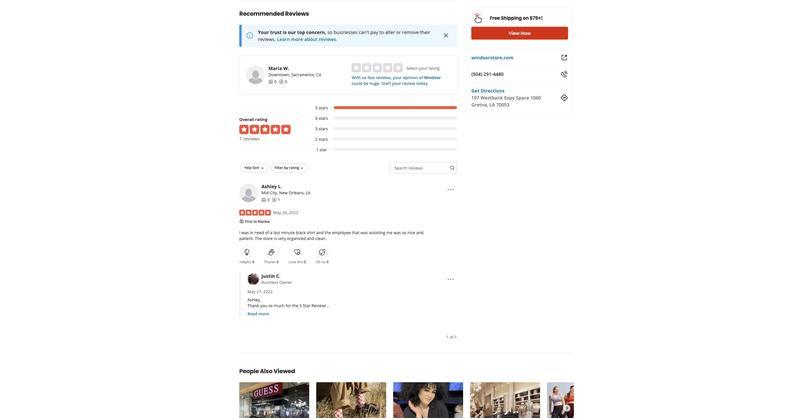 Task type: vqa. For each thing, say whether or not it's contained in the screenshot.
Verified License button for Reeves
no



Task type: describe. For each thing, give the bounding box(es) containing it.
24 directions v2 image
[[561, 94, 568, 101]]

5 stars
[[315, 105, 328, 111]]

now
[[521, 30, 531, 37]]

directions
[[481, 88, 505, 94]]

0 horizontal spatial that
[[285, 309, 292, 315]]

(504)
[[471, 71, 482, 78]]

justin
[[262, 274, 275, 280]]

rating for select your rating
[[429, 66, 440, 71]]

with
[[387, 309, 395, 315]]

4 stars
[[315, 116, 328, 121]]

employee
[[332, 230, 351, 236]]

stars for 2 stars
[[319, 137, 328, 142]]

your
[[258, 29, 269, 36]]

last
[[273, 230, 280, 236]]

concern,
[[306, 29, 326, 36]]

16 first v2 image
[[239, 219, 244, 224]]

w.
[[283, 65, 289, 72]]

next image
[[564, 406, 570, 413]]

needs
[[406, 309, 417, 315]]

was down am
[[248, 315, 255, 321]]

thanks 0
[[264, 260, 279, 265]]

16 chevron down v2 image
[[260, 166, 265, 171]]

(0 reactions) element for helpful 0
[[252, 260, 254, 265]]

thanks
[[264, 260, 276, 265]]

your right select
[[419, 66, 428, 71]]

1 for 1 reviews
[[239, 136, 242, 142]]

filter by rating button
[[271, 164, 308, 173]]

reviews for search reviews
[[409, 166, 423, 171]]

24 info v2 image
[[246, 32, 253, 39]]

and right nice
[[416, 230, 424, 236]]

shop.
[[290, 315, 301, 321]]

that inside "i was in need of a last minute black shirt and the employee that was assisting me was so nice and patient. the store is very organized and clean."
[[352, 230, 360, 236]]

16 review v2 image
[[272, 198, 277, 203]]

to inside so businesses can't pay to alter or remove their reviews.
[[380, 29, 384, 36]]

is inside info alert
[[283, 29, 287, 36]]

4
[[315, 116, 318, 121]]

of inside "i was in need of a last minute black shirt and the employee that was assisting me was so nice and patient. the store is very organized and clean."
[[265, 230, 269, 236]]

very
[[278, 236, 286, 242]]

able
[[353, 309, 361, 315]]

previous image
[[242, 406, 248, 413]]

yelp sort
[[244, 166, 259, 171]]

rating for filter by rating
[[289, 166, 299, 171]]

gretna,
[[471, 102, 488, 108]]

may for may 26, 2022
[[273, 210, 281, 216]]

0 left 16 review v2 image
[[274, 79, 277, 85]]

friends element for ashley l.
[[262, 197, 270, 203]]

the inside "i was in need of a last minute black shirt and the employee that was assisting me was so nice and patient. the store is very organized and clean."
[[325, 230, 331, 236]]

$75+!
[[530, 15, 543, 21]]

love this 0
[[289, 260, 306, 265]]

1 menu image from the top
[[447, 187, 454, 194]]

is inside "i was in need of a last minute black shirt and the employee that was assisting me was so nice and patient. the store is very organized and clean."
[[274, 236, 277, 242]]

of inside with so few reviews, your opinion of windsor could be huge. start your review today.
[[419, 75, 423, 80]]

friends element for maria w.
[[269, 79, 277, 85]]

to right easy
[[285, 315, 289, 321]]

26,
[[282, 210, 288, 216]]

remove
[[402, 29, 419, 36]]

0 right 16 review v2 image
[[285, 79, 287, 85]]

you inside "ashley, thank you so much for the 5 star review!"
[[260, 304, 267, 309]]

viewed
[[274, 368, 295, 376]]

windsorstore.com
[[471, 55, 513, 61]]

4480
[[493, 71, 504, 78]]

about
[[304, 36, 318, 43]]

start
[[381, 81, 391, 86]]

view now link
[[471, 27, 568, 40]]

so inside with so few reviews, your opinion of windsor could be huge. start your review today.
[[362, 75, 366, 80]]

stars for 4 stars
[[319, 116, 328, 121]]

was up patient.
[[242, 230, 249, 236]]

black
[[296, 230, 306, 236]]

our inside i am happy to hear that one of our team members was able to assist you with your needs and that the store was clean and easy to shop.
[[306, 309, 313, 315]]

to right able
[[362, 309, 366, 315]]

filter
[[275, 166, 283, 171]]

1060
[[530, 95, 541, 101]]

people also viewed
[[239, 368, 295, 376]]

shipping
[[501, 15, 522, 21]]

the inside i am happy to hear that one of our team members was able to assist you with your needs and that the store was clean and easy to shop.
[[435, 309, 442, 315]]

first
[[245, 220, 253, 224]]

0 right helpful
[[252, 260, 254, 265]]

you inside i am happy to hear that one of our team members was able to assist you with your needs and that the store was clean and easy to shop.
[[379, 309, 386, 315]]

was left assisting
[[361, 230, 368, 236]]

yelp sort button
[[241, 164, 268, 173]]

to left the hear
[[270, 309, 274, 315]]

huge.
[[370, 81, 380, 86]]

filter reviews by 2 stars rating element
[[309, 137, 457, 143]]

in
[[250, 230, 254, 236]]

0 right thanks
[[277, 260, 279, 265]]

assisting
[[369, 230, 385, 236]]

1 of 1
[[446, 335, 457, 341]]

read more button
[[248, 312, 269, 318]]

first to review
[[245, 220, 270, 224]]

24 external link v2 image
[[561, 54, 568, 61]]

windsor
[[424, 75, 441, 80]]

ashley, thank you so much for the 5 star review!
[[248, 298, 326, 309]]

thank
[[248, 304, 259, 309]]

0 right no
[[327, 260, 329, 265]]

reviews element for maria
[[279, 79, 287, 85]]

197
[[471, 95, 479, 101]]

get directions 197 westbank expy space 1060 gretna, la 70053
[[471, 88, 541, 108]]

star
[[303, 304, 311, 309]]

business
[[262, 280, 278, 286]]

recommended reviews
[[239, 10, 309, 18]]

helpful
[[240, 260, 251, 265]]

none radio inside recommended reviews "element"
[[373, 63, 382, 73]]

pay
[[370, 29, 378, 36]]

so businesses can't pay to alter or remove their reviews.
[[258, 29, 430, 43]]

yelp
[[244, 166, 252, 171]]

sort
[[252, 166, 259, 171]]

or
[[396, 29, 401, 36]]

sacramento,
[[291, 72, 315, 78]]

this
[[297, 260, 303, 265]]

reviews
[[285, 10, 309, 18]]

was left able
[[344, 309, 352, 315]]

new
[[279, 190, 288, 196]]

and right needs in the bottom of the page
[[418, 309, 425, 315]]

read
[[248, 312, 257, 317]]

happy
[[257, 309, 269, 315]]

learn
[[277, 36, 290, 43]]

clean
[[256, 315, 266, 321]]

justin c. business owner
[[262, 274, 292, 286]]

shirt
[[307, 230, 315, 236]]

store inside "i was in need of a last minute black shirt and the employee that was assisting me was so nice and patient. the store is very organized and clean."
[[263, 236, 273, 242]]

291-
[[483, 71, 493, 78]]

oh no 0
[[316, 260, 329, 265]]

info alert
[[239, 25, 457, 47]]

your right start
[[392, 81, 401, 86]]

(0 reactions) element for thanks 0
[[277, 260, 279, 265]]

westbank
[[481, 95, 503, 101]]

2 stars
[[315, 137, 328, 142]]

read more
[[248, 312, 269, 317]]

of inside i am happy to hear that one of our team members was able to assist you with your needs and that the store was clean and easy to shop.
[[302, 309, 305, 315]]

team
[[314, 309, 324, 315]]

opinion
[[403, 75, 418, 80]]

1 reviews
[[239, 136, 260, 142]]

people
[[239, 368, 259, 376]]

i for i am happy to hear that one of our team members was able to assist you with your needs and that the store was clean and easy to shop.
[[248, 309, 249, 315]]



Task type: locate. For each thing, give the bounding box(es) containing it.
top
[[297, 29, 305, 36]]

to right pay
[[380, 29, 384, 36]]

that right employee
[[352, 230, 360, 236]]

1 horizontal spatial is
[[283, 29, 287, 36]]

5 star rating image for may 26, 2022
[[239, 210, 271, 216]]

0 vertical spatial menu image
[[447, 187, 454, 194]]

1 vertical spatial la
[[306, 190, 310, 196]]

members
[[325, 309, 343, 315]]

ashley,
[[248, 298, 261, 303]]

reviews. inside so businesses can't pay to alter or remove their reviews.
[[258, 36, 276, 43]]

1 for 1 of 1
[[446, 335, 449, 341]]

more for read
[[258, 312, 269, 317]]

0 horizontal spatial 2022
[[263, 290, 273, 295]]

space
[[516, 95, 529, 101]]

am
[[250, 309, 256, 315]]

1 vertical spatial reviews element
[[272, 197, 280, 203]]

la
[[489, 102, 495, 108], [306, 190, 310, 196]]

16 friends v2 image
[[269, 80, 273, 84], [262, 198, 266, 203]]

their
[[420, 29, 430, 36]]

may left 26,
[[273, 210, 281, 216]]

3 (0 reactions) element from the left
[[304, 260, 306, 265]]

so inside "i was in need of a last minute black shirt and the employee that was assisting me was so nice and patient. the store is very organized and clean."
[[402, 230, 406, 236]]

0 vertical spatial our
[[288, 29, 296, 36]]

store up the 1 of 1
[[443, 309, 452, 315]]

0 vertical spatial 2022
[[289, 210, 298, 216]]

0 horizontal spatial store
[[263, 236, 273, 242]]

1 vertical spatial the
[[292, 304, 298, 309]]

5 star rating image for 1 reviews
[[239, 125, 291, 134]]

stars right 4
[[319, 116, 328, 121]]

photo of ashley l. image
[[239, 184, 258, 203]]

and
[[316, 230, 324, 236], [416, 230, 424, 236], [307, 236, 314, 242], [418, 309, 425, 315], [267, 315, 274, 321]]

(0 reactions) element right this
[[304, 260, 306, 265]]

la inside the get directions 197 westbank expy space 1060 gretna, la 70053
[[489, 102, 495, 108]]

rating element
[[352, 63, 403, 73]]

free shipping on $75+!
[[490, 15, 543, 21]]

5
[[315, 105, 318, 111], [300, 304, 302, 309]]

more inside dropdown button
[[258, 312, 269, 317]]

1 horizontal spatial reviews
[[409, 166, 423, 171]]

no
[[321, 260, 326, 265]]

i inside i am happy to hear that one of our team members was able to assist you with your needs and that the store was clean and easy to shop.
[[248, 309, 249, 315]]

0 vertical spatial 16 friends v2 image
[[269, 80, 273, 84]]

so right the concern,
[[328, 29, 333, 36]]

None radio
[[352, 63, 361, 73], [362, 63, 372, 73], [383, 63, 393, 73], [394, 63, 403, 73], [352, 63, 361, 73], [362, 63, 372, 73], [383, 63, 393, 73], [394, 63, 403, 73]]

0 horizontal spatial la
[[306, 190, 310, 196]]

store
[[263, 236, 273, 242], [443, 309, 452, 315]]

1 vertical spatial 5
[[300, 304, 302, 309]]

reviews down "overall rating"
[[243, 136, 260, 142]]

store inside i am happy to hear that one of our team members was able to assist you with your needs and that the store was clean and easy to shop.
[[443, 309, 452, 315]]

review
[[258, 220, 270, 224]]

our left top
[[288, 29, 296, 36]]

1 vertical spatial friends element
[[262, 197, 270, 203]]

the inside "ashley, thank you so much for the 5 star review!"
[[292, 304, 298, 309]]

so inside so businesses can't pay to alter or remove their reviews.
[[328, 29, 333, 36]]

0 vertical spatial reviews element
[[279, 79, 287, 85]]

reviews for 1 reviews
[[243, 136, 260, 142]]

search image
[[450, 166, 455, 171]]

0 vertical spatial you
[[260, 304, 267, 309]]

2 vertical spatial the
[[435, 309, 442, 315]]

2 reviews. from the left
[[319, 36, 337, 43]]

store down "a"
[[263, 236, 273, 242]]

2 horizontal spatial rating
[[429, 66, 440, 71]]

maria
[[269, 65, 282, 72]]

1 star
[[316, 147, 327, 153]]

reviews element containing 1
[[272, 197, 280, 203]]

1 horizontal spatial la
[[489, 102, 495, 108]]

stars for 5 stars
[[319, 105, 328, 111]]

1 horizontal spatial may
[[273, 210, 281, 216]]

1 vertical spatial 5 star rating image
[[239, 210, 271, 216]]

1 horizontal spatial you
[[379, 309, 386, 315]]

2022 for may 27, 2022
[[263, 290, 273, 295]]

2 (0 reactions) element from the left
[[277, 260, 279, 265]]

1 horizontal spatial reviews.
[[319, 36, 337, 43]]

0 horizontal spatial reviews
[[243, 136, 260, 142]]

reviews. down the concern,
[[319, 36, 337, 43]]

recommended
[[239, 10, 284, 18]]

i was in need of a last minute black shirt and the employee that was assisting me was so nice and patient. the store is very organized and clean.
[[239, 230, 424, 242]]

rating inside popup button
[[289, 166, 299, 171]]

0 horizontal spatial 16 friends v2 image
[[262, 198, 266, 203]]

1 horizontal spatial the
[[325, 230, 331, 236]]

ashley l. mid-city, new orleans, la
[[262, 184, 310, 196]]

1 horizontal spatial 5
[[315, 105, 318, 111]]

2022 right 27,
[[263, 290, 273, 295]]

for
[[286, 304, 291, 309]]

i for i was in need of a last minute black shirt and the employee that was assisting me was so nice and patient. the store is very organized and clean.
[[239, 230, 241, 236]]

2022 right 26,
[[289, 210, 298, 216]]

stars for 3 stars
[[319, 126, 328, 132]]

and left easy
[[267, 315, 274, 321]]

0 vertical spatial the
[[325, 230, 331, 236]]

easy
[[275, 315, 284, 321]]

reviews element down 'downtown,'
[[279, 79, 287, 85]]

patient.
[[239, 236, 254, 242]]

5 up 4
[[315, 105, 318, 111]]

1 horizontal spatial i
[[248, 309, 249, 315]]

our
[[288, 29, 296, 36], [306, 309, 313, 315]]

16 friends v2 image left 16 review v2 image
[[269, 80, 273, 84]]

1 5 star rating image from the top
[[239, 125, 291, 134]]

that right needs in the bottom of the page
[[427, 309, 434, 315]]

businesses
[[334, 29, 358, 36]]

you left "with"
[[379, 309, 386, 315]]

reviews element containing 0
[[279, 79, 287, 85]]

me
[[386, 230, 393, 236]]

0 vertical spatial 5
[[315, 105, 318, 111]]

1 vertical spatial you
[[379, 309, 386, 315]]

0 vertical spatial is
[[283, 29, 287, 36]]

your left the opinion
[[393, 75, 402, 80]]

more right am
[[258, 312, 269, 317]]

more down top
[[291, 36, 303, 43]]

stars up 4 stars
[[319, 105, 328, 111]]

may left 27,
[[248, 290, 256, 295]]

2022 for may 26, 2022
[[289, 210, 298, 216]]

you up happy
[[260, 304, 267, 309]]

2 horizontal spatial the
[[435, 309, 442, 315]]

2 horizontal spatial that
[[427, 309, 434, 315]]

select
[[407, 66, 418, 71]]

0 horizontal spatial i
[[239, 230, 241, 236]]

photo of maria w. image
[[246, 66, 265, 84]]

0 vertical spatial 5 star rating image
[[239, 125, 291, 134]]

  text field inside recommended reviews "element"
[[390, 162, 457, 174]]

be
[[364, 81, 368, 86]]

5 star rating image up first to review
[[239, 210, 271, 216]]

1 for 1
[[278, 197, 280, 203]]

get directions link
[[471, 88, 505, 94]]

friends element
[[269, 79, 277, 85], [262, 197, 270, 203]]

menu image
[[447, 187, 454, 194], [447, 276, 454, 283]]

0 horizontal spatial our
[[288, 29, 296, 36]]

today.
[[416, 81, 429, 86]]

1 horizontal spatial store
[[443, 309, 452, 315]]

organized
[[287, 236, 306, 242]]

more for learn
[[291, 36, 303, 43]]

our inside info alert
[[288, 29, 296, 36]]

1 vertical spatial reviews
[[409, 166, 423, 171]]

0 left 16 review v2 icon
[[267, 197, 270, 203]]

1 horizontal spatial 2022
[[289, 210, 298, 216]]

(0 reactions) element right no
[[327, 260, 329, 265]]

0 vertical spatial i
[[239, 230, 241, 236]]

reviews element for ashley
[[272, 197, 280, 203]]

clean.
[[315, 236, 327, 242]]

1 horizontal spatial our
[[306, 309, 313, 315]]

so
[[328, 29, 333, 36], [362, 75, 366, 80], [402, 230, 406, 236], [268, 304, 273, 309]]

windsorstore.com link
[[471, 55, 513, 61]]

None radio
[[373, 63, 382, 73]]

la right "orleans,"
[[306, 190, 310, 196]]

la down westbank on the right top of the page
[[489, 102, 495, 108]]

16 friends v2 image for maria
[[269, 80, 273, 84]]

owner
[[279, 280, 292, 286]]

0 vertical spatial la
[[489, 102, 495, 108]]

1 for 1 star
[[316, 147, 319, 153]]

16 chevron down v2 image
[[300, 166, 304, 171]]

filter reviews by 4 stars rating element
[[309, 116, 457, 122]]

  text field
[[390, 162, 457, 174]]

search reviews
[[395, 166, 423, 171]]

1 (0 reactions) element from the left
[[252, 260, 254, 265]]

0 horizontal spatial is
[[274, 236, 277, 242]]

downtown,
[[269, 72, 290, 78]]

love
[[289, 260, 296, 265]]

may for may 27, 2022
[[248, 290, 256, 295]]

filter reviews by 5 stars rating element
[[309, 105, 457, 111]]

rating right overall
[[255, 117, 268, 122]]

so up be
[[362, 75, 366, 80]]

our down "star"
[[306, 309, 313, 315]]

that down for
[[285, 309, 292, 315]]

select your rating
[[407, 66, 440, 71]]

free
[[490, 15, 500, 21]]

the up one in the bottom of the page
[[292, 304, 298, 309]]

your trust is our top concern,
[[258, 29, 326, 36]]

0 horizontal spatial rating
[[255, 117, 268, 122]]

was right me
[[394, 230, 401, 236]]

i up patient.
[[239, 230, 241, 236]]

friends element down mid-
[[262, 197, 270, 203]]

filter reviews by 3 stars rating element
[[309, 126, 457, 132]]

1 vertical spatial 2022
[[263, 290, 273, 295]]

0 horizontal spatial you
[[260, 304, 267, 309]]

(no rating) image
[[352, 63, 403, 73]]

overall rating
[[239, 117, 268, 122]]

reviews element down city,
[[272, 197, 280, 203]]

1 vertical spatial more
[[258, 312, 269, 317]]

0 horizontal spatial more
[[258, 312, 269, 317]]

1 vertical spatial may
[[248, 290, 256, 295]]

and up clean. at the bottom left of page
[[316, 230, 324, 236]]

of
[[419, 75, 423, 80], [265, 230, 269, 236], [302, 309, 305, 315], [450, 335, 454, 341]]

2 5 star rating image from the top
[[239, 210, 271, 216]]

3 stars from the top
[[319, 126, 328, 132]]

search
[[395, 166, 408, 171]]

5 inside "ashley, thank you so much for the 5 star review!"
[[300, 304, 302, 309]]

recommended reviews element
[[221, 0, 476, 350]]

is up the learn
[[283, 29, 287, 36]]

16 friends v2 image down mid-
[[262, 198, 266, 203]]

so inside "ashley, thank you so much for the 5 star review!"
[[268, 304, 273, 309]]

0 horizontal spatial reviews.
[[258, 36, 276, 43]]

(0 reactions) element for love this 0
[[304, 260, 306, 265]]

1 vertical spatial our
[[306, 309, 313, 315]]

(504) 291-4480
[[471, 71, 504, 78]]

your right "with"
[[396, 309, 405, 315]]

rating up windsor
[[429, 66, 440, 71]]

need
[[255, 230, 264, 236]]

reviews right search
[[409, 166, 423, 171]]

ashley
[[262, 184, 277, 190]]

review
[[402, 81, 415, 86]]

1 horizontal spatial that
[[352, 230, 360, 236]]

0 vertical spatial friends element
[[269, 79, 277, 85]]

nice
[[408, 230, 415, 236]]

reviews
[[243, 136, 260, 142], [409, 166, 423, 171]]

is
[[283, 29, 287, 36], [274, 236, 277, 242]]

5 star rating image down "overall rating"
[[239, 125, 291, 134]]

much
[[274, 304, 285, 309]]

1 vertical spatial is
[[274, 236, 277, 242]]

learn more about reviews. link
[[277, 36, 337, 43]]

2 menu image from the top
[[447, 276, 454, 283]]

stars inside 'element'
[[319, 116, 328, 121]]

may 27, 2022
[[248, 290, 273, 295]]

i inside "i was in need of a last minute black shirt and the employee that was assisting me was so nice and patient. the store is very organized and clean."
[[239, 230, 241, 236]]

4 stars from the top
[[319, 137, 328, 142]]

may 26, 2022
[[273, 210, 298, 216]]

so left nice
[[402, 230, 406, 236]]

rating left 16 chevron down v2 image
[[289, 166, 299, 171]]

2 stars from the top
[[319, 116, 328, 121]]

a
[[270, 230, 272, 236]]

l.
[[278, 184, 282, 190]]

may
[[273, 210, 281, 216], [248, 290, 256, 295]]

(0 reactions) element right thanks
[[277, 260, 279, 265]]

to
[[380, 29, 384, 36], [254, 220, 257, 224], [270, 309, 274, 315], [362, 309, 366, 315], [285, 315, 289, 321]]

2 vertical spatial rating
[[289, 166, 299, 171]]

1 vertical spatial store
[[443, 309, 452, 315]]

16 review v2 image
[[279, 80, 284, 84]]

and down shirt
[[307, 236, 314, 242]]

5 star rating image
[[239, 125, 291, 134], [239, 210, 271, 216]]

0 horizontal spatial 5
[[300, 304, 302, 309]]

i left am
[[248, 309, 249, 315]]

rating
[[429, 66, 440, 71], [255, 117, 268, 122], [289, 166, 299, 171]]

your inside i am happy to hear that one of our team members was able to assist you with your needs and that the store was clean and easy to shop.
[[396, 309, 405, 315]]

is down last
[[274, 236, 277, 242]]

stars right '2'
[[319, 137, 328, 142]]

photo of justin c. image
[[248, 274, 259, 286]]

more
[[291, 36, 303, 43], [258, 312, 269, 317]]

the up clean. at the bottom left of page
[[325, 230, 331, 236]]

reviews. down your
[[258, 36, 276, 43]]

1 vertical spatial rating
[[255, 117, 268, 122]]

1 horizontal spatial more
[[291, 36, 303, 43]]

more inside info alert
[[291, 36, 303, 43]]

24 phone v2 image
[[561, 71, 568, 78]]

1 vertical spatial 16 friends v2 image
[[262, 198, 266, 203]]

1 horizontal spatial rating
[[289, 166, 299, 171]]

0 vertical spatial reviews
[[243, 136, 260, 142]]

0 horizontal spatial may
[[248, 290, 256, 295]]

(0 reactions) element right helpful
[[252, 260, 254, 265]]

filter reviews by 1 star rating element
[[309, 147, 457, 153]]

1 vertical spatial i
[[248, 309, 249, 315]]

1 vertical spatial menu image
[[447, 276, 454, 283]]

1 reviews. from the left
[[258, 36, 276, 43]]

5 left "star"
[[300, 304, 302, 309]]

16 friends v2 image for ashley
[[262, 198, 266, 203]]

city,
[[270, 190, 278, 196]]

la inside ashley l. mid-city, new orleans, la
[[306, 190, 310, 196]]

3 stars
[[315, 126, 328, 132]]

0 vertical spatial store
[[263, 236, 273, 242]]

the right needs in the bottom of the page
[[435, 309, 442, 315]]

0 vertical spatial may
[[273, 210, 281, 216]]

4 (0 reactions) element from the left
[[327, 260, 329, 265]]

ashley l. link
[[262, 184, 282, 190]]

so left much at the bottom left of the page
[[268, 304, 273, 309]]

1 stars from the top
[[319, 105, 328, 111]]

to right first
[[254, 220, 257, 224]]

(0 reactions) element for oh no 0
[[327, 260, 329, 265]]

on
[[523, 15, 529, 21]]

0 vertical spatial rating
[[429, 66, 440, 71]]

1
[[239, 136, 242, 142], [316, 147, 319, 153], [278, 197, 280, 203], [446, 335, 449, 341], [455, 335, 457, 341]]

1 horizontal spatial 16 friends v2 image
[[269, 80, 273, 84]]

stars right 3 in the left of the page
[[319, 126, 328, 132]]

orleans,
[[289, 190, 305, 196]]

(0 reactions) element
[[252, 260, 254, 265], [277, 260, 279, 265], [304, 260, 306, 265], [327, 260, 329, 265]]

0 horizontal spatial the
[[292, 304, 298, 309]]

0 vertical spatial more
[[291, 36, 303, 43]]

close image
[[442, 32, 449, 39]]

0 right this
[[304, 260, 306, 265]]

friends element left 16 review v2 image
[[269, 79, 277, 85]]

reviews element
[[279, 79, 287, 85], [272, 197, 280, 203]]

also
[[260, 368, 273, 376]]



